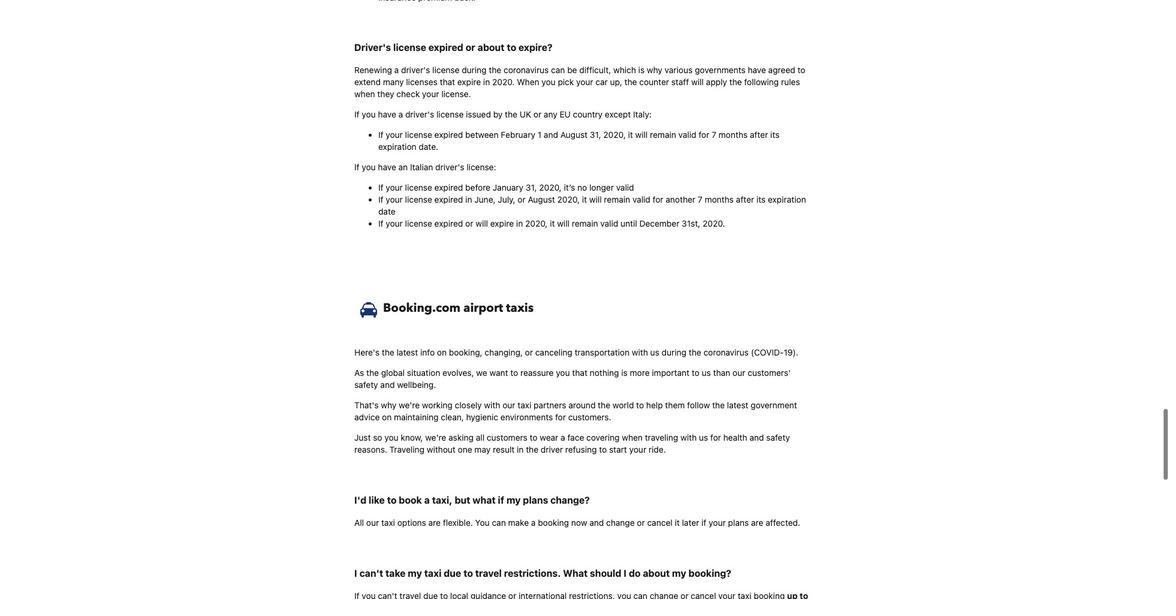 Task type: locate. For each thing, give the bounding box(es) containing it.
coronavirus up 'than'
[[704, 348, 749, 358]]

the left driver
[[526, 445, 539, 455]]

its inside the if your license expired before january 31, 2020, it's no longer valid if your license expired in june, july, or august 2020, it will remain valid for another 7 months after its expiration date if your license expired or will expire in 2020, it will remain valid until december 31st, 2020.
[[757, 195, 766, 205]]

a up many
[[395, 65, 399, 75]]

0 horizontal spatial 7
[[698, 195, 703, 205]]

remain down no
[[572, 219, 598, 229]]

2 horizontal spatial with
[[681, 433, 697, 443]]

the down which on the top of the page
[[625, 77, 637, 87]]

safety for just so you know, we're asking all customers to wear a face covering when traveling with us for health and safety reasons. traveling without one may result in the driver refusing to start your ride.
[[767, 433, 791, 443]]

0 vertical spatial our
[[733, 368, 746, 378]]

in inside renewing a driver's license during the coronavirus can be difficult, which is why various governments have agreed to extend many licenses that expire in 2020. when you pick your car up, the counter staff will apply the following rules when they check your license.
[[483, 77, 490, 87]]

the right follow
[[713, 400, 725, 411]]

will right staff
[[692, 77, 704, 87]]

with inside just so you know, we're asking all customers to wear a face covering when traveling with us for health and safety reasons. traveling without one may result in the driver refusing to start your ride.
[[681, 433, 697, 443]]

is inside the as the global situation evolves, we want to reassure you that nothing is more important to us than our customers' safety and wellbeing.
[[622, 368, 628, 378]]

face
[[568, 433, 585, 443]]

are left affected.
[[752, 518, 764, 528]]

cancel
[[648, 518, 673, 528]]

us for important
[[702, 368, 711, 378]]

0 horizontal spatial our
[[366, 518, 379, 528]]

here's
[[355, 348, 380, 358]]

2020,
[[604, 130, 626, 140], [539, 183, 562, 193], [558, 195, 580, 205], [526, 219, 548, 229]]

in right result
[[517, 445, 524, 455]]

we're up 'without'
[[425, 433, 447, 443]]

1 vertical spatial 2020.
[[703, 219, 726, 229]]

coronavirus inside renewing a driver's license during the coronavirus can be difficult, which is why various governments have agreed to extend many licenses that expire in 2020. when you pick your car up, the counter staff will apply the following rules when they check your license.
[[504, 65, 549, 75]]

0 vertical spatial months
[[719, 130, 748, 140]]

expire down july,
[[491, 219, 514, 229]]

0 horizontal spatial expire
[[458, 77, 481, 87]]

0 vertical spatial on
[[437, 348, 447, 358]]

why
[[647, 65, 663, 75], [381, 400, 397, 411]]

1 horizontal spatial its
[[771, 130, 780, 140]]

if right later
[[702, 518, 707, 528]]

a left face
[[561, 433, 566, 443]]

1 horizontal spatial when
[[622, 433, 643, 443]]

1 horizontal spatial coronavirus
[[704, 348, 749, 358]]

for inside just so you know, we're asking all customers to wear a face covering when traveling with us for health and safety reasons. traveling without one may result in the driver refusing to start your ride.
[[711, 433, 722, 443]]

7 down apply
[[712, 130, 717, 140]]

31st,
[[682, 219, 701, 229]]

july,
[[498, 195, 516, 205]]

0 horizontal spatial plans
[[523, 495, 549, 506]]

1 vertical spatial expiration
[[768, 195, 807, 205]]

why right that's
[[381, 400, 397, 411]]

0 vertical spatial have
[[748, 65, 766, 75]]

remain inside the if your license expired between february 1 and august 31, 2020, it will remain valid for 7 months after its expiration date.
[[650, 130, 677, 140]]

0 horizontal spatial 2020.
[[493, 77, 515, 87]]

important
[[652, 368, 690, 378]]

1 vertical spatial with
[[484, 400, 501, 411]]

31, down country
[[590, 130, 601, 140]]

just
[[355, 433, 371, 443]]

our up environments
[[503, 400, 516, 411]]

for left health
[[711, 433, 722, 443]]

2020. inside renewing a driver's license during the coronavirus can be difficult, which is why various governments have agreed to extend many licenses that expire in 2020. when you pick your car up, the counter staff will apply the following rules when they check your license.
[[493, 77, 515, 87]]

us up the important
[[651, 348, 660, 358]]

is right which on the top of the page
[[639, 65, 645, 75]]

0 vertical spatial coronavirus
[[504, 65, 549, 75]]

1 horizontal spatial august
[[561, 130, 588, 140]]

customers.
[[569, 412, 612, 423]]

1 horizontal spatial safety
[[767, 433, 791, 443]]

if your license expired before january 31, 2020, it's no longer valid if your license expired in june, july, or august 2020, it will remain valid for another 7 months after its expiration date if your license expired or will expire in 2020, it will remain valid until december 31st, 2020.
[[379, 183, 807, 229]]

june,
[[475, 195, 496, 205]]

restrictions.
[[504, 568, 561, 579]]

1 vertical spatial if
[[702, 518, 707, 528]]

1 horizontal spatial latest
[[727, 400, 749, 411]]

valid up until
[[633, 195, 651, 205]]

0 horizontal spatial we're
[[399, 400, 420, 411]]

1 i from the left
[[355, 568, 357, 579]]

like
[[369, 495, 385, 506]]

1 vertical spatial on
[[382, 412, 392, 423]]

and
[[544, 130, 558, 140], [381, 380, 395, 390], [750, 433, 764, 443], [590, 518, 604, 528]]

expire inside renewing a driver's license during the coronavirus can be difficult, which is why various governments have agreed to extend many licenses that expire in 2020. when you pick your car up, the counter staff will apply the following rules when they check your license.
[[458, 77, 481, 87]]

0 horizontal spatial that
[[440, 77, 455, 87]]

book
[[399, 495, 422, 506]]

to right due
[[464, 568, 473, 579]]

with up hygienic at the bottom left
[[484, 400, 501, 411]]

2 horizontal spatial our
[[733, 368, 746, 378]]

months right another
[[705, 195, 734, 205]]

coronavirus up when
[[504, 65, 549, 75]]

coronavirus
[[504, 65, 549, 75], [704, 348, 749, 358]]

us inside just so you know, we're asking all customers to wear a face covering when traveling with us for health and safety reasons. traveling without one may result in the driver refusing to start your ride.
[[699, 433, 709, 443]]

your up an
[[386, 130, 403, 140]]

2020. left when
[[493, 77, 515, 87]]

if inside the if your license expired between february 1 and august 31, 2020, it will remain valid for 7 months after its expiration date.
[[379, 130, 384, 140]]

0 vertical spatial is
[[639, 65, 645, 75]]

1 are from the left
[[429, 518, 441, 528]]

0 vertical spatial plans
[[523, 495, 549, 506]]

license:
[[467, 162, 496, 172]]

if for if you have an italian driver's license:
[[355, 162, 360, 172]]

you down canceling
[[556, 368, 570, 378]]

1 horizontal spatial expire
[[491, 219, 514, 229]]

covering
[[587, 433, 620, 443]]

italy:
[[633, 109, 652, 120]]

situation
[[407, 368, 441, 378]]

that's
[[355, 400, 379, 411]]

after inside the if your license expired before january 31, 2020, it's no longer valid if your license expired in june, july, or august 2020, it will remain valid for another 7 months after its expiration date if your license expired or will expire in 2020, it will remain valid until december 31st, 2020.
[[736, 195, 755, 205]]

will down longer
[[590, 195, 602, 205]]

you inside just so you know, we're asking all customers to wear a face covering when traveling with us for health and safety reasons. traveling without one may result in the driver refusing to start your ride.
[[385, 433, 399, 443]]

valid inside the if your license expired between february 1 and august 31, 2020, it will remain valid for 7 months after its expiration date.
[[679, 130, 697, 140]]

1 vertical spatial after
[[736, 195, 755, 205]]

0 horizontal spatial my
[[408, 568, 422, 579]]

if you have a driver's license issued by the uk or any eu country except italy:
[[355, 109, 652, 120]]

2 vertical spatial driver's
[[436, 162, 465, 172]]

0 horizontal spatial can
[[492, 518, 506, 528]]

have
[[748, 65, 766, 75], [378, 109, 396, 120], [378, 162, 396, 172]]

1 horizontal spatial 2020.
[[703, 219, 726, 229]]

a left taxi,
[[425, 495, 430, 506]]

1 vertical spatial that
[[573, 368, 588, 378]]

0 vertical spatial with
[[632, 348, 648, 358]]

remain
[[650, 130, 677, 140], [604, 195, 631, 205], [572, 219, 598, 229]]

1 vertical spatial can
[[492, 518, 506, 528]]

will down italy:
[[636, 130, 648, 140]]

on
[[437, 348, 447, 358], [382, 412, 392, 423]]

government
[[751, 400, 798, 411]]

expiration
[[379, 142, 417, 152], [768, 195, 807, 205]]

that up license.
[[440, 77, 455, 87]]

wellbeing.
[[397, 380, 436, 390]]

0 horizontal spatial about
[[478, 42, 505, 53]]

taxi
[[518, 400, 532, 411], [382, 518, 395, 528], [425, 568, 442, 579]]

here's the latest info on booking, changing, or canceling transportation with us during the coronavirus (covid-19).
[[355, 348, 799, 358]]

0 vertical spatial expire
[[458, 77, 481, 87]]

0 horizontal spatial 31,
[[526, 183, 537, 193]]

0 vertical spatial 7
[[712, 130, 717, 140]]

during inside renewing a driver's license during the coronavirus can be difficult, which is why various governments have agreed to extend many licenses that expire in 2020. when you pick your car up, the counter staff will apply the following rules when they check your license.
[[462, 65, 487, 75]]

0 horizontal spatial its
[[757, 195, 766, 205]]

expire
[[458, 77, 481, 87], [491, 219, 514, 229]]

working
[[422, 400, 453, 411]]

refusing
[[566, 445, 597, 455]]

1 vertical spatial months
[[705, 195, 734, 205]]

1 vertical spatial driver's
[[406, 109, 435, 120]]

on right advice at the left of page
[[382, 412, 392, 423]]

and inside just so you know, we're asking all customers to wear a face covering when traveling with us for health and safety reasons. traveling without one may result in the driver refusing to start your ride.
[[750, 433, 764, 443]]

with
[[632, 348, 648, 358], [484, 400, 501, 411], [681, 433, 697, 443]]

that down here's the latest info on booking, changing, or canceling transportation with us during the coronavirus (covid-19).
[[573, 368, 588, 378]]

when
[[355, 89, 375, 99], [622, 433, 643, 443]]

0 horizontal spatial expiration
[[379, 142, 417, 152]]

booking.com
[[383, 300, 461, 316]]

1 vertical spatial our
[[503, 400, 516, 411]]

0 vertical spatial remain
[[650, 130, 677, 140]]

have down they on the top left
[[378, 109, 396, 120]]

2020. inside the if your license expired before january 31, 2020, it's no longer valid if your license expired in june, july, or august 2020, it will remain valid for another 7 months after its expiration date if your license expired or will expire in 2020, it will remain valid until december 31st, 2020.
[[703, 219, 726, 229]]

2 vertical spatial taxi
[[425, 568, 442, 579]]

1 horizontal spatial my
[[507, 495, 521, 506]]

2 i from the left
[[624, 568, 627, 579]]

0 horizontal spatial safety
[[355, 380, 378, 390]]

months down apply
[[719, 130, 748, 140]]

have up "following"
[[748, 65, 766, 75]]

and right health
[[750, 433, 764, 443]]

if for if your license expired before january 31, 2020, it's no longer valid if your license expired in june, july, or august 2020, it will remain valid for another 7 months after its expiration date if your license expired or will expire in 2020, it will remain valid until december 31st, 2020.
[[379, 183, 384, 193]]

can for expire?
[[551, 65, 565, 75]]

my left booking? at the right bottom
[[673, 568, 687, 579]]

latest left "info"
[[397, 348, 418, 358]]

0 horizontal spatial is
[[622, 368, 628, 378]]

1 vertical spatial latest
[[727, 400, 749, 411]]

date.
[[419, 142, 439, 152]]

taxi up environments
[[518, 400, 532, 411]]

safety down as
[[355, 380, 378, 390]]

2020.
[[493, 77, 515, 87], [703, 219, 726, 229]]

us
[[651, 348, 660, 358], [702, 368, 711, 378], [699, 433, 709, 443]]

months
[[719, 130, 748, 140], [705, 195, 734, 205]]

when down extend
[[355, 89, 375, 99]]

august right july,
[[528, 195, 555, 205]]

1 horizontal spatial why
[[647, 65, 663, 75]]

0 vertical spatial we're
[[399, 400, 420, 411]]

1 horizontal spatial that
[[573, 368, 588, 378]]

2 are from the left
[[752, 518, 764, 528]]

0 horizontal spatial with
[[484, 400, 501, 411]]

taxi left the options
[[382, 518, 395, 528]]

in
[[483, 77, 490, 87], [466, 195, 472, 205], [516, 219, 523, 229], [517, 445, 524, 455]]

if right what at the bottom of the page
[[498, 495, 505, 506]]

you left pick
[[542, 77, 556, 87]]

in down january
[[516, 219, 523, 229]]

a
[[395, 65, 399, 75], [399, 109, 403, 120], [561, 433, 566, 443], [425, 495, 430, 506], [531, 518, 536, 528]]

agreed
[[769, 65, 796, 75]]

1 vertical spatial coronavirus
[[704, 348, 749, 358]]

if for if you have a driver's license issued by the uk or any eu country except italy:
[[355, 109, 360, 120]]

can inside renewing a driver's license during the coronavirus can be difficult, which is why various governments have agreed to extend many licenses that expire in 2020. when you pick your car up, the counter staff will apply the following rules when they check your license.
[[551, 65, 565, 75]]

global
[[381, 368, 405, 378]]

remain down longer
[[604, 195, 631, 205]]

we're
[[399, 400, 420, 411], [425, 433, 447, 443]]

clean,
[[441, 412, 464, 423]]

the
[[489, 65, 502, 75], [625, 77, 637, 87], [730, 77, 742, 87], [505, 109, 518, 120], [382, 348, 395, 358], [689, 348, 702, 358], [367, 368, 379, 378], [598, 400, 611, 411], [713, 400, 725, 411], [526, 445, 539, 455]]

ride.
[[649, 445, 666, 455]]

customers
[[487, 433, 528, 443]]

you
[[542, 77, 556, 87], [362, 109, 376, 120], [362, 162, 376, 172], [556, 368, 570, 378], [385, 433, 399, 443]]

1 horizontal spatial is
[[639, 65, 645, 75]]

driver's up licenses
[[401, 65, 430, 75]]

1 vertical spatial its
[[757, 195, 766, 205]]

have inside renewing a driver's license during the coronavirus can be difficult, which is why various governments have agreed to extend many licenses that expire in 2020. when you pick your car up, the counter staff will apply the following rules when they check your license.
[[748, 65, 766, 75]]

difficult,
[[580, 65, 611, 75]]

canceling
[[536, 348, 573, 358]]

valid down staff
[[679, 130, 697, 140]]

7 right another
[[698, 195, 703, 205]]

and down the global
[[381, 380, 395, 390]]

are
[[429, 518, 441, 528], [752, 518, 764, 528]]

0 vertical spatial during
[[462, 65, 487, 75]]

0 horizontal spatial on
[[382, 412, 392, 423]]

0 vertical spatial 2020.
[[493, 77, 515, 87]]

we're up maintaining
[[399, 400, 420, 411]]

the right apply
[[730, 77, 742, 87]]

1 vertical spatial expire
[[491, 219, 514, 229]]

after inside the if your license expired between february 1 and august 31, 2020, it will remain valid for 7 months after its expiration date.
[[750, 130, 769, 140]]

transportation
[[575, 348, 630, 358]]

0 horizontal spatial if
[[498, 495, 505, 506]]

world
[[613, 400, 634, 411]]

driver's license expired or about to expire?
[[355, 42, 553, 53]]

us inside the as the global situation evolves, we want to reassure you that nothing is more important to us than our customers' safety and wellbeing.
[[702, 368, 711, 378]]

august inside the if your license expired before january 31, 2020, it's no longer valid if your license expired in june, july, or august 2020, it will remain valid for another 7 months after its expiration date if your license expired or will expire in 2020, it will remain valid until december 31st, 2020.
[[528, 195, 555, 205]]

if
[[355, 109, 360, 120], [379, 130, 384, 140], [355, 162, 360, 172], [379, 183, 384, 193], [379, 195, 384, 205], [379, 219, 384, 229]]

1 horizontal spatial 31,
[[590, 130, 601, 140]]

to up rules in the top of the page
[[798, 65, 806, 75]]

to inside that's why we're working closely with our taxi partners around the world to help them follow the latest government advice on maintaining clean, hygienic environments for customers.
[[637, 400, 644, 411]]

1 horizontal spatial we're
[[425, 433, 447, 443]]

2 horizontal spatial taxi
[[518, 400, 532, 411]]

can left be
[[551, 65, 565, 75]]

2020, inside the if your license expired between february 1 and august 31, 2020, it will remain valid for 7 months after its expiration date.
[[604, 130, 626, 140]]

when up start
[[622, 433, 643, 443]]

0 vertical spatial latest
[[397, 348, 418, 358]]

0 vertical spatial when
[[355, 89, 375, 99]]

0 vertical spatial after
[[750, 130, 769, 140]]

when inside just so you know, we're asking all customers to wear a face covering when traveling with us for health and safety reasons. traveling without one may result in the driver refusing to start your ride.
[[622, 433, 643, 443]]

0 vertical spatial taxi
[[518, 400, 532, 411]]

1 horizontal spatial on
[[437, 348, 447, 358]]

your right later
[[709, 518, 726, 528]]

about right do
[[643, 568, 670, 579]]

safety down government
[[767, 433, 791, 443]]

on inside that's why we're working closely with our taxi partners around the world to help them follow the latest government advice on maintaining clean, hygienic environments for customers.
[[382, 412, 392, 423]]

travel
[[476, 568, 502, 579]]

expire?
[[519, 42, 553, 53]]

due
[[444, 568, 461, 579]]

change
[[607, 518, 635, 528]]

you inside the as the global situation evolves, we want to reassure you that nothing is more important to us than our customers' safety and wellbeing.
[[556, 368, 570, 378]]

have left an
[[378, 162, 396, 172]]

now
[[572, 518, 588, 528]]

2 horizontal spatial remain
[[650, 130, 677, 140]]

for down apply
[[699, 130, 710, 140]]

the up the important
[[689, 348, 702, 358]]

can for but
[[492, 518, 506, 528]]

your down difficult,
[[577, 77, 594, 87]]

august
[[561, 130, 588, 140], [528, 195, 555, 205]]

the right as
[[367, 368, 379, 378]]

when
[[517, 77, 540, 87]]

valid
[[679, 130, 697, 140], [617, 183, 634, 193], [633, 195, 651, 205], [601, 219, 619, 229]]

1 vertical spatial safety
[[767, 433, 791, 443]]

on right "info"
[[437, 348, 447, 358]]

1 vertical spatial 7
[[698, 195, 703, 205]]

2 vertical spatial us
[[699, 433, 709, 443]]

1 horizontal spatial our
[[503, 400, 516, 411]]

to right the like
[[387, 495, 397, 506]]

flexible.
[[443, 518, 473, 528]]

its
[[771, 130, 780, 140], [757, 195, 766, 205]]

is left more
[[622, 368, 628, 378]]

1 vertical spatial remain
[[604, 195, 631, 205]]

you left an
[[362, 162, 376, 172]]

follow
[[688, 400, 710, 411]]

maintaining
[[394, 412, 439, 423]]

or down before
[[466, 219, 474, 229]]

0 horizontal spatial during
[[462, 65, 487, 75]]

0 vertical spatial 31,
[[590, 130, 601, 140]]

any
[[544, 109, 558, 120]]

0 vertical spatial can
[[551, 65, 565, 75]]

0 vertical spatial about
[[478, 42, 505, 53]]

you
[[476, 518, 490, 528]]

plans up make
[[523, 495, 549, 506]]

our right all at the bottom left of the page
[[366, 518, 379, 528]]

0 horizontal spatial august
[[528, 195, 555, 205]]

safety inside the as the global situation evolves, we want to reassure you that nothing is more important to us than our customers' safety and wellbeing.
[[355, 380, 378, 390]]

1 vertical spatial is
[[622, 368, 628, 378]]

expire up license.
[[458, 77, 481, 87]]

without
[[427, 445, 456, 455]]

1 horizontal spatial during
[[662, 348, 687, 358]]

1 vertical spatial have
[[378, 109, 396, 120]]

make
[[508, 518, 529, 528]]

for inside that's why we're working closely with our taxi partners around the world to help them follow the latest government advice on maintaining clean, hygienic environments for customers.
[[556, 412, 566, 423]]

license.
[[442, 89, 471, 99]]

your left ride.
[[630, 445, 647, 455]]

1 vertical spatial why
[[381, 400, 397, 411]]

0 vertical spatial safety
[[355, 380, 378, 390]]

for down partners
[[556, 412, 566, 423]]

1 vertical spatial we're
[[425, 433, 447, 443]]

booking
[[538, 518, 569, 528]]

0 vertical spatial august
[[561, 130, 588, 140]]

with right the traveling
[[681, 433, 697, 443]]

the up customers.
[[598, 400, 611, 411]]

my up make
[[507, 495, 521, 506]]

0 horizontal spatial coronavirus
[[504, 65, 549, 75]]

our inside that's why we're working closely with our taxi partners around the world to help them follow the latest government advice on maintaining clean, hygienic environments for customers.
[[503, 400, 516, 411]]

1 horizontal spatial taxi
[[425, 568, 442, 579]]

your down date
[[386, 219, 403, 229]]

i left can't
[[355, 568, 357, 579]]

can right you
[[492, 518, 506, 528]]

in up issued
[[483, 77, 490, 87]]

to inside renewing a driver's license during the coronavirus can be difficult, which is why various governments have agreed to extend many licenses that expire in 2020. when you pick your car up, the counter staff will apply the following rules when they check your license.
[[798, 65, 806, 75]]

1 vertical spatial august
[[528, 195, 555, 205]]

0 vertical spatial if
[[498, 495, 505, 506]]

31, right january
[[526, 183, 537, 193]]

info
[[421, 348, 435, 358]]

us left health
[[699, 433, 709, 443]]

2 vertical spatial remain
[[572, 219, 598, 229]]

2020. right '31st,' at the right top of the page
[[703, 219, 726, 229]]

safety inside just so you know, we're asking all customers to wear a face covering when traveling with us for health and safety reasons. traveling without one may result in the driver refusing to start your ride.
[[767, 433, 791, 443]]

0 horizontal spatial taxi
[[382, 518, 395, 528]]

partners
[[534, 400, 567, 411]]

1 vertical spatial plans
[[729, 518, 749, 528]]

are right the options
[[429, 518, 441, 528]]



Task type: vqa. For each thing, say whether or not it's contained in the screenshot.
flights to the middle
no



Task type: describe. For each thing, give the bounding box(es) containing it.
1 horizontal spatial plans
[[729, 518, 749, 528]]

expired inside the if your license expired between february 1 and august 31, 2020, it will remain valid for 7 months after its expiration date.
[[435, 130, 463, 140]]

your down an
[[386, 183, 403, 193]]

issued
[[466, 109, 491, 120]]

taxi inside that's why we're working closely with our taxi partners around the world to help them follow the latest government advice on maintaining clean, hygienic environments for customers.
[[518, 400, 532, 411]]

and inside the if your license expired between february 1 and august 31, 2020, it will remain valid for 7 months after its expiration date.
[[544, 130, 558, 140]]

health
[[724, 433, 748, 443]]

is inside renewing a driver's license during the coronavirus can be difficult, which is why various governments have agreed to extend many licenses that expire in 2020. when you pick your car up, the counter staff will apply the following rules when they check your license.
[[639, 65, 645, 75]]

all
[[355, 518, 364, 528]]

we're inside that's why we're working closely with our taxi partners around the world to help them follow the latest government advice on maintaining clean, hygienic environments for customers.
[[399, 400, 420, 411]]

booking,
[[449, 348, 483, 358]]

booking.com airport taxis
[[383, 300, 534, 316]]

various
[[665, 65, 693, 75]]

the inside the as the global situation evolves, we want to reassure you that nothing is more important to us than our customers' safety and wellbeing.
[[367, 368, 379, 378]]

31, inside the if your license expired between february 1 and august 31, 2020, it will remain valid for 7 months after its expiration date.
[[590, 130, 601, 140]]

1 vertical spatial taxi
[[382, 518, 395, 528]]

wear
[[540, 433, 559, 443]]

it inside the if your license expired between february 1 and august 31, 2020, it will remain valid for 7 months after its expiration date.
[[628, 130, 633, 140]]

will down june,
[[476, 219, 488, 229]]

i'd
[[355, 495, 367, 506]]

environments
[[501, 412, 553, 423]]

will inside renewing a driver's license during the coronavirus can be difficult, which is why various governments have agreed to extend many licenses that expire in 2020. when you pick your car up, the counter staff will apply the following rules when they check your license.
[[692, 77, 704, 87]]

license inside renewing a driver's license during the coronavirus can be difficult, which is why various governments have agreed to extend many licenses that expire in 2020. when you pick your car up, the counter staff will apply the following rules when they check your license.
[[433, 65, 460, 75]]

a right make
[[531, 518, 536, 528]]

expiration inside the if your license expired between february 1 and august 31, 2020, it will remain valid for 7 months after its expiration date.
[[379, 142, 417, 152]]

in down before
[[466, 195, 472, 205]]

1 horizontal spatial with
[[632, 348, 648, 358]]

as
[[355, 368, 364, 378]]

a inside renewing a driver's license during the coronavirus can be difficult, which is why various governments have agreed to extend many licenses that expire in 2020. when you pick your car up, the counter staff will apply the following rules when they check your license.
[[395, 65, 399, 75]]

just so you know, we're asking all customers to wear a face covering when traveling with us for health and safety reasons. traveling without one may result in the driver refusing to start your ride.
[[355, 433, 791, 455]]

it's
[[564, 183, 576, 193]]

months inside the if your license expired before january 31, 2020, it's no longer valid if your license expired in june, july, or august 2020, it will remain valid for another 7 months after its expiration date if your license expired or will expire in 2020, it will remain valid until december 31st, 2020.
[[705, 195, 734, 205]]

renewing
[[355, 65, 392, 75]]

your down licenses
[[422, 89, 439, 99]]

1 horizontal spatial remain
[[604, 195, 631, 205]]

we're inside just so you know, we're asking all customers to wear a face covering when traveling with us for health and safety reasons. traveling without one may result in the driver refusing to start your ride.
[[425, 433, 447, 443]]

check
[[397, 89, 420, 99]]

licenses
[[406, 77, 438, 87]]

rules
[[782, 77, 801, 87]]

traveling
[[390, 445, 425, 455]]

counter
[[640, 77, 670, 87]]

expire inside the if your license expired before january 31, 2020, it's no longer valid if your license expired in june, july, or august 2020, it will remain valid for another 7 months after its expiration date if your license expired or will expire in 2020, it will remain valid until december 31st, 2020.
[[491, 219, 514, 229]]

for inside the if your license expired between february 1 and august 31, 2020, it will remain valid for 7 months after its expiration date.
[[699, 130, 710, 140]]

and inside the as the global situation evolves, we want to reassure you that nothing is more important to us than our customers' safety and wellbeing.
[[381, 380, 395, 390]]

to down covering
[[599, 445, 607, 455]]

asking
[[449, 433, 474, 443]]

an
[[399, 162, 408, 172]]

can't
[[360, 568, 383, 579]]

or left cancel
[[637, 518, 645, 528]]

for inside the if your license expired before january 31, 2020, it's no longer valid if your license expired in june, july, or august 2020, it will remain valid for another 7 months after its expiration date if your license expired or will expire in 2020, it will remain valid until december 31st, 2020.
[[653, 195, 664, 205]]

driver's inside renewing a driver's license during the coronavirus can be difficult, which is why various governments have agreed to extend many licenses that expire in 2020. when you pick your car up, the counter staff will apply the following rules when they check your license.
[[401, 65, 430, 75]]

license inside the if your license expired between february 1 and august 31, 2020, it will remain valid for 7 months after its expiration date.
[[405, 130, 432, 140]]

the inside just so you know, we're asking all customers to wear a face covering when traveling with us for health and safety reasons. traveling without one may result in the driver refusing to start your ride.
[[526, 445, 539, 455]]

that's why we're working closely with our taxi partners around the world to help them follow the latest government advice on maintaining clean, hygienic environments for customers.
[[355, 400, 798, 423]]

renewing a driver's license during the coronavirus can be difficult, which is why various governments have agreed to extend many licenses that expire in 2020. when you pick your car up, the counter staff will apply the following rules when they check your license.
[[355, 65, 806, 99]]

if for if your license expired between february 1 and august 31, 2020, it will remain valid for 7 months after its expiration date.
[[379, 130, 384, 140]]

your inside just so you know, we're asking all customers to wear a face covering when traveling with us for health and safety reasons. traveling without one may result in the driver refusing to start your ride.
[[630, 445, 647, 455]]

valid left until
[[601, 219, 619, 229]]

the up by
[[489, 65, 502, 75]]

expiration inside the if your license expired before january 31, 2020, it's no longer valid if your license expired in june, july, or august 2020, it will remain valid for another 7 months after its expiration date if your license expired or will expire in 2020, it will remain valid until december 31st, 2020.
[[768, 195, 807, 205]]

than
[[714, 368, 731, 378]]

safety for as the global situation evolves, we want to reassure you that nothing is more important to us than our customers' safety and wellbeing.
[[355, 380, 378, 390]]

taxis
[[506, 300, 534, 316]]

take
[[386, 568, 406, 579]]

and right now
[[590, 518, 604, 528]]

0 horizontal spatial latest
[[397, 348, 418, 358]]

7 inside the if your license expired between february 1 and august 31, 2020, it will remain valid for 7 months after its expiration date.
[[712, 130, 717, 140]]

to right want on the bottom of page
[[511, 368, 518, 378]]

latest inside that's why we're working closely with our taxi partners around the world to help them follow the latest government advice on maintaining clean, hygienic environments for customers.
[[727, 400, 749, 411]]

one
[[458, 445, 473, 455]]

reasons.
[[355, 445, 387, 455]]

with inside that's why we're working closely with our taxi partners around the world to help them follow the latest government advice on maintaining clean, hygienic environments for customers.
[[484, 400, 501, 411]]

to right the important
[[692, 368, 700, 378]]

hygienic
[[466, 412, 499, 423]]

31, inside the if your license expired before january 31, 2020, it's no longer valid if your license expired in june, july, or august 2020, it will remain valid for another 7 months after its expiration date if your license expired or will expire in 2020, it will remain valid until december 31st, 2020.
[[526, 183, 537, 193]]

(covid-
[[751, 348, 784, 358]]

to left wear
[[530, 433, 538, 443]]

taxi,
[[432, 495, 453, 506]]

you down extend
[[362, 109, 376, 120]]

affected.
[[766, 518, 801, 528]]

up,
[[610, 77, 623, 87]]

know,
[[401, 433, 423, 443]]

1 horizontal spatial if
[[702, 518, 707, 528]]

1 horizontal spatial about
[[643, 568, 670, 579]]

in inside just so you know, we're asking all customers to wear a face covering when traveling with us for health and safety reasons. traveling without one may result in the driver refusing to start your ride.
[[517, 445, 524, 455]]

7 inside the if your license expired before january 31, 2020, it's no longer valid if your license expired in june, july, or august 2020, it will remain valid for another 7 months after its expiration date if your license expired or will expire in 2020, it will remain valid until december 31st, 2020.
[[698, 195, 703, 205]]

italian
[[410, 162, 433, 172]]

0 vertical spatial us
[[651, 348, 660, 358]]

extend
[[355, 77, 381, 87]]

pick
[[558, 77, 574, 87]]

that inside renewing a driver's license during the coronavirus can be difficult, which is why various governments have agreed to extend many licenses that expire in 2020. when you pick your car up, the counter staff will apply the following rules when they check your license.
[[440, 77, 455, 87]]

start
[[610, 445, 627, 455]]

driver's
[[355, 42, 391, 53]]

governments
[[695, 65, 746, 75]]

19).
[[784, 348, 799, 358]]

what
[[473, 495, 496, 506]]

evolves,
[[443, 368, 474, 378]]

if you have an italian driver's license:
[[355, 162, 496, 172]]

what
[[563, 568, 588, 579]]

customers'
[[748, 368, 791, 378]]

staff
[[672, 77, 689, 87]]

that inside the as the global situation evolves, we want to reassure you that nothing is more important to us than our customers' safety and wellbeing.
[[573, 368, 588, 378]]

your up date
[[386, 195, 403, 205]]

when inside renewing a driver's license during the coronavirus can be difficult, which is why various governments have agreed to extend many licenses that expire in 2020. when you pick your car up, the counter staff will apply the following rules when they check your license.
[[355, 89, 375, 99]]

to left expire?
[[507, 42, 517, 53]]

1 vertical spatial during
[[662, 348, 687, 358]]

following
[[745, 77, 779, 87]]

us for traveling
[[699, 433, 709, 443]]

you inside renewing a driver's license during the coronavirus can be difficult, which is why various governments have agreed to extend many licenses that expire in 2020. when you pick your car up, the counter staff will apply the following rules when they check your license.
[[542, 77, 556, 87]]

closely
[[455, 400, 482, 411]]

uk
[[520, 109, 532, 120]]

have for if you have a driver's license issued by the uk or any eu country except italy:
[[378, 109, 396, 120]]

help
[[647, 400, 663, 411]]

a down check
[[399, 109, 403, 120]]

the right by
[[505, 109, 518, 120]]

by
[[494, 109, 503, 120]]

your inside the if your license expired between february 1 and august 31, 2020, it will remain valid for 7 months after its expiration date.
[[386, 130, 403, 140]]

before
[[466, 183, 491, 193]]

or right july,
[[518, 195, 526, 205]]

change?
[[551, 495, 590, 506]]

or up reassure
[[525, 348, 533, 358]]

december
[[640, 219, 680, 229]]

as the global situation evolves, we want to reassure you that nothing is more important to us than our customers' safety and wellbeing.
[[355, 368, 791, 390]]

its inside the if your license expired between february 1 and august 31, 2020, it will remain valid for 7 months after its expiration date.
[[771, 130, 780, 140]]

reassure
[[521, 368, 554, 378]]

eu
[[560, 109, 571, 120]]

another
[[666, 195, 696, 205]]

or right uk
[[534, 109, 542, 120]]

or up license.
[[466, 42, 476, 53]]

but
[[455, 495, 471, 506]]

the up the global
[[382, 348, 395, 358]]

2 horizontal spatial my
[[673, 568, 687, 579]]

longer
[[590, 183, 614, 193]]

more
[[630, 368, 650, 378]]

why inside that's why we're working closely with our taxi partners around the world to help them follow the latest government advice on maintaining clean, hygienic environments for customers.
[[381, 400, 397, 411]]

car
[[596, 77, 608, 87]]

valid right longer
[[617, 183, 634, 193]]

have for if you have an italian driver's license:
[[378, 162, 396, 172]]

months inside the if your license expired between february 1 and august 31, 2020, it will remain valid for 7 months after its expiration date.
[[719, 130, 748, 140]]

august inside the if your license expired between february 1 and august 31, 2020, it will remain valid for 7 months after its expiration date.
[[561, 130, 588, 140]]

why inside renewing a driver's license during the coronavirus can be difficult, which is why various governments have agreed to extend many licenses that expire in 2020. when you pick your car up, the counter staff will apply the following rules when they check your license.
[[647, 65, 663, 75]]

if your license expired between february 1 and august 31, 2020, it will remain valid for 7 months after its expiration date.
[[379, 130, 780, 152]]

will down it's
[[557, 219, 570, 229]]

february
[[501, 130, 536, 140]]

a inside just so you know, we're asking all customers to wear a face covering when traveling with us for health and safety reasons. traveling without one may result in the driver refusing to start your ride.
[[561, 433, 566, 443]]

will inside the if your license expired between february 1 and august 31, 2020, it will remain valid for 7 months after its expiration date.
[[636, 130, 648, 140]]

later
[[682, 518, 700, 528]]

nothing
[[590, 368, 619, 378]]

they
[[378, 89, 395, 99]]

advice
[[355, 412, 380, 423]]

date
[[379, 207, 396, 217]]

our inside the as the global situation evolves, we want to reassure you that nothing is more important to us than our customers' safety and wellbeing.
[[733, 368, 746, 378]]

traveling
[[645, 433, 679, 443]]



